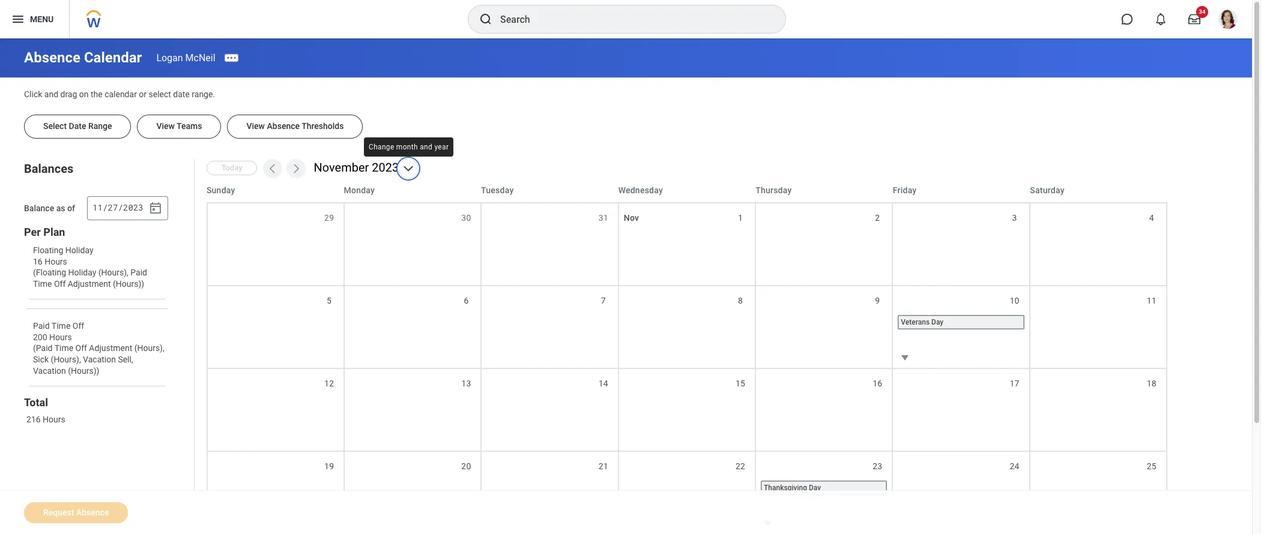 Task type: locate. For each thing, give the bounding box(es) containing it.
row group inside the calendar application
[[207, 202, 1168, 535]]

vacation
[[83, 355, 116, 365], [33, 366, 66, 376]]

hours up (floating
[[45, 257, 67, 266]]

0 vertical spatial holiday
[[65, 246, 93, 255]]

row containing 29
[[207, 202, 1168, 285]]

tuesday column header
[[481, 184, 619, 196]]

menu button
[[0, 0, 69, 38]]

11
[[93, 202, 103, 214], [1147, 296, 1157, 306]]

9
[[876, 296, 880, 306]]

1 horizontal spatial and
[[420, 143, 433, 151]]

0 vertical spatial time
[[33, 279, 52, 289]]

row group
[[207, 202, 1168, 535]]

6
[[464, 296, 469, 306]]

11 for 11
[[1147, 296, 1157, 306]]

0 vertical spatial 16
[[33, 257, 43, 266]]

time up (paid
[[52, 321, 70, 331]]

0 vertical spatial paid
[[131, 268, 147, 278]]

select
[[43, 121, 67, 131]]

1 horizontal spatial (hours),
[[98, 268, 128, 278]]

/ right 27
[[118, 202, 123, 214]]

view for view teams
[[156, 121, 175, 131]]

0 vertical spatial vacation
[[83, 355, 116, 365]]

11 inside row
[[1147, 296, 1157, 306]]

view left teams
[[156, 121, 175, 131]]

1 vertical spatial (hours))
[[68, 366, 99, 376]]

0 horizontal spatial /
[[103, 202, 108, 214]]

balance as of group
[[87, 196, 168, 220]]

(floating
[[33, 268, 66, 278]]

0 vertical spatial 2023
[[372, 160, 399, 175]]

1 view from the left
[[156, 121, 175, 131]]

thanksgiving day
[[764, 484, 821, 493]]

0 horizontal spatial paid
[[33, 321, 50, 331]]

0 vertical spatial (hours),
[[98, 268, 128, 278]]

1
[[738, 213, 743, 223]]

1 vertical spatial day
[[809, 484, 821, 493]]

1 horizontal spatial day
[[932, 318, 944, 327]]

16 inside row
[[873, 379, 883, 389]]

row group containing 29
[[207, 202, 1168, 535]]

2 row from the top
[[207, 202, 1168, 285]]

6 row from the top
[[207, 534, 1168, 535]]

16
[[33, 257, 43, 266], [873, 379, 883, 389]]

select date range button
[[24, 115, 131, 139]]

view inside button
[[247, 121, 265, 131]]

select date range
[[43, 121, 112, 131]]

20
[[462, 462, 471, 472]]

mcneil
[[185, 52, 215, 63]]

0 horizontal spatial 2023
[[123, 202, 143, 214]]

1 horizontal spatial paid
[[131, 268, 147, 278]]

1 horizontal spatial (hours))
[[113, 279, 144, 289]]

hours inside total 216 hours
[[43, 415, 65, 425]]

hours right 200
[[49, 333, 72, 342]]

0 horizontal spatial view
[[156, 121, 175, 131]]

17
[[1010, 379, 1020, 389]]

day right veterans
[[932, 318, 944, 327]]

0 horizontal spatial absence
[[24, 49, 80, 66]]

1 vertical spatial holiday
[[68, 268, 96, 278]]

date
[[69, 121, 86, 131]]

1 vertical spatial hours
[[49, 333, 72, 342]]

vacation left sell,
[[83, 355, 116, 365]]

balance
[[24, 204, 54, 213]]

0 horizontal spatial day
[[809, 484, 821, 493]]

(hours)) inside paid time off 200 hours (paid time off adjustment (hours), sick (hours), vacation sell, vacation (hours))
[[68, 366, 99, 376]]

1 vertical spatial adjustment
[[89, 344, 132, 353]]

0 vertical spatial hours
[[45, 257, 67, 266]]

1 horizontal spatial 16
[[873, 379, 883, 389]]

/
[[103, 202, 108, 214], [118, 202, 123, 214]]

(hours),
[[98, 268, 128, 278], [134, 344, 164, 353], [51, 355, 81, 365]]

11 inside balance as of group
[[93, 202, 103, 214]]

wednesday
[[619, 186, 663, 195]]

2 vertical spatial off
[[75, 344, 87, 353]]

0 vertical spatial off
[[54, 279, 66, 289]]

0 vertical spatial adjustment
[[68, 279, 111, 289]]

paid time off 200 hours (paid time off adjustment (hours), sick (hours), vacation sell, vacation (hours))
[[33, 321, 167, 376]]

absence left thresholds
[[267, 121, 300, 131]]

off inside floating holiday 16 hours (floating holiday (hours), paid time off adjustment (hours))
[[54, 279, 66, 289]]

caret down image
[[761, 517, 776, 531]]

holiday right (floating
[[68, 268, 96, 278]]

2 vertical spatial time
[[54, 344, 73, 353]]

day
[[932, 318, 944, 327], [809, 484, 821, 493]]

1 vertical spatial and
[[420, 143, 433, 151]]

1 horizontal spatial /
[[118, 202, 123, 214]]

31
[[599, 213, 609, 223]]

0 horizontal spatial 16
[[33, 257, 43, 266]]

1 horizontal spatial vacation
[[83, 355, 116, 365]]

3 row from the top
[[207, 285, 1168, 368]]

logan mcneil link
[[156, 52, 215, 63]]

27
[[108, 202, 118, 214]]

floating holiday 16 hours (floating holiday (hours), paid time off adjustment (hours))
[[33, 246, 149, 289]]

2 vertical spatial hours
[[43, 415, 65, 425]]

216
[[26, 415, 41, 425]]

1 vertical spatial 2023
[[123, 202, 143, 214]]

tuesday
[[481, 186, 514, 195]]

select
[[149, 90, 171, 99]]

absence calendar main content
[[0, 38, 1253, 535]]

and
[[44, 90, 58, 99], [420, 143, 433, 151]]

change month and year tooltip
[[362, 135, 456, 159]]

0 vertical spatial (hours))
[[113, 279, 144, 289]]

absence
[[24, 49, 80, 66], [267, 121, 300, 131]]

2 vertical spatial (hours),
[[51, 355, 81, 365]]

25
[[1147, 462, 1157, 472]]

0 horizontal spatial 11
[[93, 202, 103, 214]]

1 horizontal spatial 11
[[1147, 296, 1157, 306]]

0 horizontal spatial and
[[44, 90, 58, 99]]

wednesday column header
[[619, 184, 756, 196]]

total 216 hours
[[24, 396, 65, 425]]

drag
[[60, 90, 77, 99]]

1 vertical spatial 16
[[873, 379, 883, 389]]

click
[[24, 90, 42, 99]]

time right (paid
[[54, 344, 73, 353]]

0 vertical spatial day
[[932, 318, 944, 327]]

3
[[1013, 213, 1018, 223]]

4 row from the top
[[207, 368, 1168, 451]]

1 vertical spatial paid
[[33, 321, 50, 331]]

monday
[[344, 186, 375, 195]]

21
[[599, 462, 609, 472]]

off
[[54, 279, 66, 289], [73, 321, 84, 331], [75, 344, 87, 353]]

(hours), inside floating holiday 16 hours (floating holiday (hours), paid time off adjustment (hours))
[[98, 268, 128, 278]]

hours
[[45, 257, 67, 266], [49, 333, 72, 342], [43, 415, 65, 425]]

1 vertical spatial 11
[[1147, 296, 1157, 306]]

friday
[[893, 186, 917, 195]]

table containing sunday
[[207, 178, 1168, 535]]

holiday right floating on the left of page
[[65, 246, 93, 255]]

sunday column header
[[207, 184, 344, 196]]

hours inside paid time off 200 hours (paid time off adjustment (hours), sick (hours), vacation sell, vacation (hours))
[[49, 333, 72, 342]]

paid inside paid time off 200 hours (paid time off adjustment (hours), sick (hours), vacation sell, vacation (hours))
[[33, 321, 50, 331]]

1 / from the left
[[103, 202, 108, 214]]

calendar
[[84, 49, 142, 66]]

16 inside floating holiday 16 hours (floating holiday (hours), paid time off adjustment (hours))
[[33, 257, 43, 266]]

1 horizontal spatial view
[[247, 121, 265, 131]]

view up today button
[[247, 121, 265, 131]]

0 vertical spatial and
[[44, 90, 58, 99]]

time inside floating holiday 16 hours (floating holiday (hours), paid time off adjustment (hours))
[[33, 279, 52, 289]]

1 row from the top
[[207, 178, 1168, 202]]

paid
[[131, 268, 147, 278], [33, 321, 50, 331]]

and left year
[[420, 143, 433, 151]]

0 vertical spatial absence
[[24, 49, 80, 66]]

per plan
[[24, 226, 65, 238]]

and left "drag" at the top left of the page
[[44, 90, 58, 99]]

0 vertical spatial 11
[[93, 202, 103, 214]]

row containing 5
[[207, 285, 1168, 368]]

as
[[56, 204, 65, 213]]

inbox large image
[[1189, 13, 1201, 25]]

view inside button
[[156, 121, 175, 131]]

1 horizontal spatial absence
[[267, 121, 300, 131]]

2023
[[372, 160, 399, 175], [123, 202, 143, 214]]

time down (floating
[[33, 279, 52, 289]]

table
[[207, 178, 1168, 535]]

1 vertical spatial absence
[[267, 121, 300, 131]]

18
[[1147, 379, 1157, 389]]

row
[[207, 178, 1168, 202], [207, 202, 1168, 285], [207, 285, 1168, 368], [207, 368, 1168, 451], [207, 451, 1168, 534], [207, 534, 1168, 535]]

absence down menu
[[24, 49, 80, 66]]

saturday column header
[[1031, 184, 1168, 196]]

hours right 216
[[43, 415, 65, 425]]

5 row from the top
[[207, 451, 1168, 534]]

adjustment
[[68, 279, 111, 289], [89, 344, 132, 353]]

november 2023
[[314, 160, 399, 175]]

2023 right 27
[[123, 202, 143, 214]]

1 vertical spatial (hours),
[[134, 344, 164, 353]]

2 view from the left
[[247, 121, 265, 131]]

/ left 27
[[103, 202, 108, 214]]

0 horizontal spatial vacation
[[33, 366, 66, 376]]

veterans day
[[901, 318, 944, 327]]

absence inside view absence thresholds button
[[267, 121, 300, 131]]

Search Workday  search field
[[501, 6, 761, 32]]

sell,
[[118, 355, 133, 365]]

2023 down "change" at left top
[[372, 160, 399, 175]]

chevron right image
[[290, 163, 303, 175]]

vacation down sick
[[33, 366, 66, 376]]

day right thanksgiving
[[809, 484, 821, 493]]

22
[[736, 462, 746, 472]]

34
[[1199, 8, 1206, 15]]

logan
[[156, 52, 183, 63]]

2
[[876, 213, 880, 223]]

0 horizontal spatial (hours))
[[68, 366, 99, 376]]

calendar application
[[207, 178, 1229, 535]]

(hours))
[[113, 279, 144, 289], [68, 366, 99, 376]]



Task type: vqa. For each thing, say whether or not it's contained in the screenshot.


Task type: describe. For each thing, give the bounding box(es) containing it.
day for thanksgiving day
[[809, 484, 821, 493]]

7
[[601, 296, 606, 306]]

and inside change month and year tooltip
[[420, 143, 433, 151]]

sick
[[33, 355, 49, 365]]

thursday column header
[[756, 184, 893, 196]]

34 button
[[1182, 6, 1209, 32]]

1 horizontal spatial 2023
[[372, 160, 399, 175]]

plan
[[43, 226, 65, 238]]

veterans
[[901, 318, 930, 327]]

1 vertical spatial vacation
[[33, 366, 66, 376]]

8
[[738, 296, 743, 306]]

5
[[327, 296, 332, 306]]

calendar image
[[148, 201, 163, 216]]

view teams
[[156, 121, 202, 131]]

adjustment inside paid time off 200 hours (paid time off adjustment (hours), sick (hours), vacation sell, vacation (hours))
[[89, 344, 132, 353]]

year
[[435, 143, 449, 151]]

or
[[139, 90, 147, 99]]

29
[[325, 213, 334, 223]]

month
[[396, 143, 418, 151]]

4
[[1150, 213, 1155, 223]]

teams
[[177, 121, 202, 131]]

balances
[[24, 161, 73, 176]]

logan mcneil
[[156, 52, 215, 63]]

11 for 11 / 27 / 2023
[[93, 202, 103, 214]]

on
[[79, 90, 89, 99]]

monday column header
[[344, 184, 481, 196]]

11 / 27 / 2023
[[93, 202, 143, 214]]

1 vertical spatial off
[[73, 321, 84, 331]]

menu
[[30, 14, 54, 24]]

range.
[[192, 90, 215, 99]]

10
[[1010, 296, 1020, 306]]

change
[[369, 143, 395, 151]]

30
[[462, 213, 471, 223]]

paid inside floating holiday 16 hours (floating holiday (hours), paid time off adjustment (hours))
[[131, 268, 147, 278]]

click and drag on the calendar or select date range.
[[24, 90, 215, 99]]

caret down image
[[898, 351, 913, 365]]

nov
[[624, 213, 639, 223]]

day for veterans day
[[932, 318, 944, 327]]

1 vertical spatial time
[[52, 321, 70, 331]]

wednesday, november 1, 2023 cell
[[619, 204, 756, 285]]

table inside absence calendar main content
[[207, 178, 1168, 535]]

2 horizontal spatial (hours),
[[134, 344, 164, 353]]

sunday
[[207, 186, 235, 195]]

view absence thresholds button
[[227, 115, 363, 139]]

justify image
[[11, 12, 25, 26]]

view for view absence thresholds
[[247, 121, 265, 131]]

and inside absence calendar main content
[[44, 90, 58, 99]]

thanksgiving
[[764, 484, 808, 493]]

change month and year
[[369, 143, 449, 151]]

200
[[33, 333, 47, 342]]

19
[[325, 462, 334, 472]]

balance as of
[[24, 204, 75, 213]]

(paid
[[33, 344, 53, 353]]

row containing 12
[[207, 368, 1168, 451]]

search image
[[479, 12, 493, 26]]

of
[[67, 204, 75, 213]]

2023 inside balance as of group
[[123, 202, 143, 214]]

hours inside floating holiday 16 hours (floating holiday (hours), paid time off adjustment (hours))
[[45, 257, 67, 266]]

today
[[222, 163, 242, 172]]

23
[[873, 462, 883, 472]]

total
[[24, 396, 48, 409]]

november
[[314, 160, 369, 175]]

notifications large image
[[1155, 13, 1167, 25]]

chevron down image
[[403, 163, 415, 175]]

row containing sunday
[[207, 178, 1168, 202]]

friday column header
[[893, 184, 1031, 196]]

12
[[325, 379, 334, 389]]

0 horizontal spatial (hours),
[[51, 355, 81, 365]]

calendar
[[105, 90, 137, 99]]

row containing 19
[[207, 451, 1168, 534]]

chevron left image
[[267, 163, 279, 175]]

date
[[173, 90, 190, 99]]

13
[[462, 379, 471, 389]]

(hours)) inside floating holiday 16 hours (floating holiday (hours), paid time off adjustment (hours))
[[113, 279, 144, 289]]

thresholds
[[302, 121, 344, 131]]

floating
[[33, 246, 63, 255]]

today button
[[207, 161, 257, 175]]

thursday
[[756, 186, 792, 195]]

range
[[88, 121, 112, 131]]

profile logan mcneil image
[[1219, 10, 1238, 31]]

per
[[24, 226, 41, 238]]

15
[[736, 379, 746, 389]]

absence calendar
[[24, 49, 142, 66]]

the
[[91, 90, 103, 99]]

24
[[1010, 462, 1020, 472]]

adjustment inside floating holiday 16 hours (floating holiday (hours), paid time off adjustment (hours))
[[68, 279, 111, 289]]

view teams button
[[137, 115, 221, 139]]

saturday
[[1031, 186, 1065, 195]]

14
[[599, 379, 609, 389]]

view absence thresholds
[[247, 121, 344, 131]]

2 / from the left
[[118, 202, 123, 214]]



